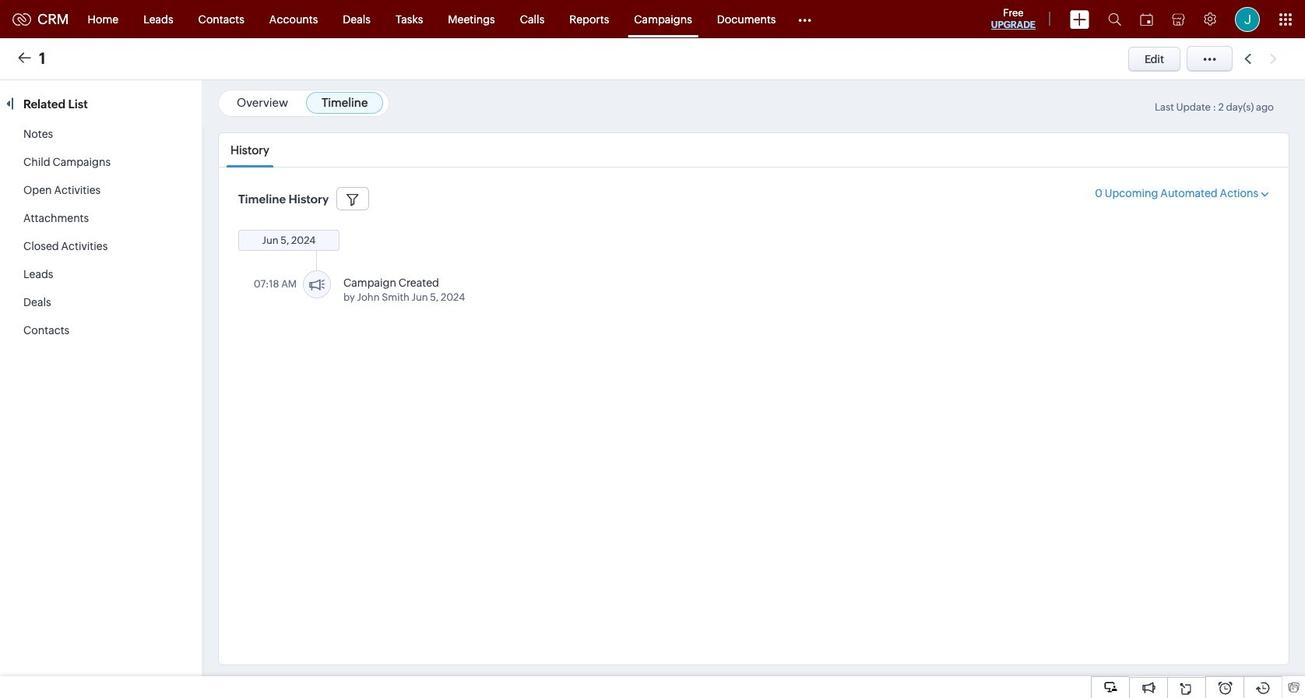 Task type: describe. For each thing, give the bounding box(es) containing it.
search element
[[1099, 0, 1131, 38]]

profile element
[[1226, 0, 1270, 38]]

profile image
[[1236, 7, 1261, 32]]

create menu image
[[1071, 10, 1090, 28]]



Task type: vqa. For each thing, say whether or not it's contained in the screenshot.
Search "element"
yes



Task type: locate. For each thing, give the bounding box(es) containing it.
logo image
[[12, 13, 31, 25]]

tab
[[227, 133, 273, 167]]

create menu element
[[1061, 0, 1099, 38]]

previous record image
[[1245, 54, 1252, 64]]

next record image
[[1271, 54, 1281, 64]]

tab list
[[218, 132, 1290, 168]]

search image
[[1109, 12, 1122, 26]]

calendar image
[[1141, 13, 1154, 25]]

Other Modules field
[[789, 7, 822, 32]]



